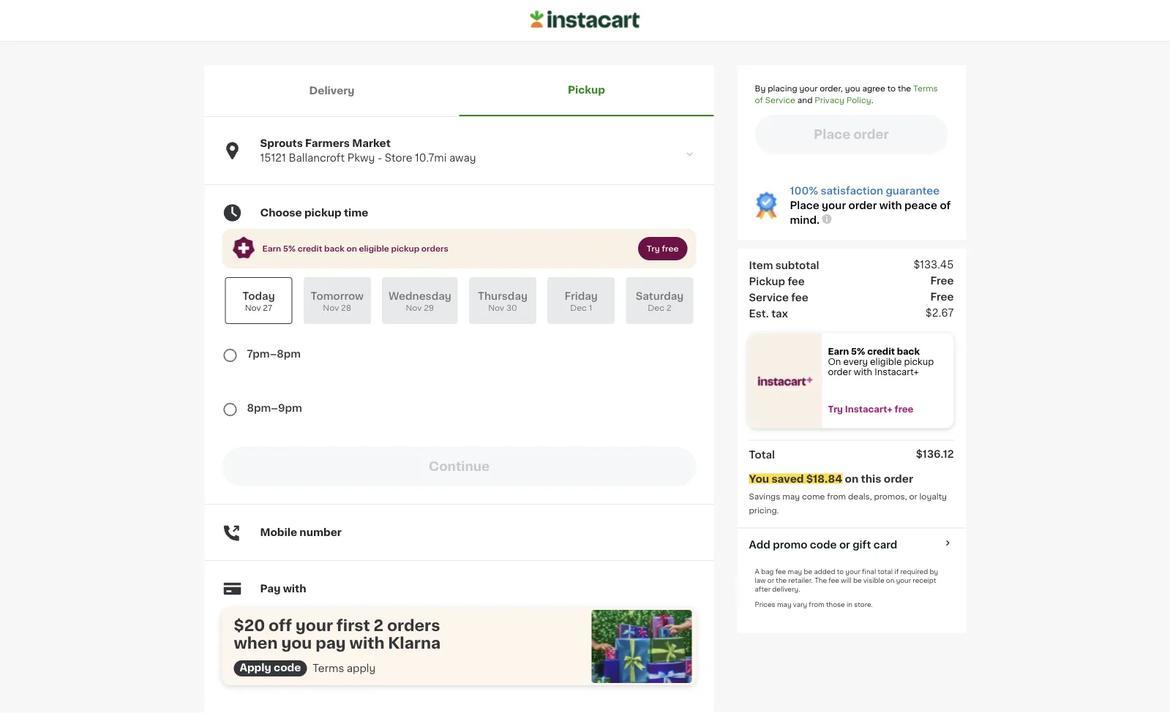 Task type: locate. For each thing, give the bounding box(es) containing it.
choose pickup time
[[260, 208, 368, 218]]

placing
[[768, 85, 797, 93]]

$20 off your first 2 orders when you pay with klarna
[[234, 618, 441, 651]]

0 vertical spatial eligible
[[359, 245, 389, 253]]

try up saturday
[[647, 245, 660, 253]]

1 free from the top
[[931, 276, 954, 286]]

2 horizontal spatial on
[[886, 577, 895, 584]]

try instacart+ free button
[[822, 405, 954, 415]]

4 nov from the left
[[488, 304, 504, 312]]

1 vertical spatial be
[[853, 577, 862, 584]]

1 vertical spatial order
[[828, 368, 852, 376]]

may inside savings may come from deals, promos, or loyalty pricing.
[[782, 493, 800, 501]]

instacart+ inside 'button'
[[845, 405, 893, 414]]

nov down thursday
[[488, 304, 504, 312]]

terms inside terms of service
[[913, 85, 938, 93]]

nov inside wednesday nov 29
[[406, 304, 422, 312]]

0 vertical spatial be
[[804, 569, 812, 575]]

order inside place your order with peace of mind.
[[849, 201, 877, 211]]

on down the total
[[886, 577, 895, 584]]

klarna
[[388, 636, 441, 651]]

0 horizontal spatial 2
[[374, 618, 384, 633]]

1 vertical spatial try
[[828, 405, 843, 414]]

or left loyalty on the right
[[909, 493, 917, 501]]

0 vertical spatial instacart+
[[875, 368, 919, 376]]

1 vertical spatial instacart+
[[845, 405, 893, 414]]

1 horizontal spatial of
[[940, 201, 951, 211]]

nov inside tomorrow nov 28
[[323, 304, 339, 312]]

1 horizontal spatial pickup
[[391, 245, 419, 253]]

0 horizontal spatial 5%
[[283, 245, 296, 253]]

0 horizontal spatial eligible
[[359, 245, 389, 253]]

terms for terms apply
[[313, 664, 344, 674]]

may down delivery.
[[777, 602, 792, 608]]

pickup down item
[[749, 276, 785, 287]]

will
[[841, 577, 852, 584]]

back
[[324, 245, 344, 253], [897, 348, 920, 356]]

1 vertical spatial free
[[895, 405, 914, 414]]

prices
[[755, 602, 775, 608]]

eligible
[[359, 245, 389, 253], [870, 358, 902, 366]]

choose
[[260, 208, 302, 218]]

credit
[[298, 245, 322, 253], [867, 348, 895, 356]]

1 vertical spatial orders
[[387, 618, 440, 633]]

0 vertical spatial 2
[[667, 304, 672, 312]]

free down $133.45
[[931, 276, 954, 286]]

1 horizontal spatial free
[[895, 405, 914, 414]]

fee
[[788, 276, 805, 287], [791, 292, 808, 303], [775, 569, 786, 575], [829, 577, 839, 584]]

1 vertical spatial pickup
[[749, 276, 785, 287]]

guarantee
[[886, 186, 940, 196]]

0 vertical spatial may
[[782, 493, 800, 501]]

0 horizontal spatial on
[[346, 245, 357, 253]]

1 horizontal spatial earn
[[828, 348, 849, 356]]

instacart+ up try instacart+ free 'button'
[[875, 368, 919, 376]]

by
[[930, 569, 938, 575]]

be right will
[[853, 577, 862, 584]]

away
[[449, 153, 476, 163]]

eligible down time
[[359, 245, 389, 253]]

time
[[344, 208, 368, 218]]

1 horizontal spatial or
[[839, 540, 850, 550]]

nov down today
[[245, 304, 261, 312]]

0 vertical spatial of
[[755, 96, 763, 104]]

order down on
[[828, 368, 852, 376]]

saturday dec 2
[[636, 291, 684, 312]]

of down by
[[755, 96, 763, 104]]

card
[[874, 540, 897, 550]]

from
[[827, 493, 846, 501], [809, 602, 824, 608]]

your inside $20 off your first 2 orders when you pay with klarna
[[296, 618, 333, 633]]

with down every at bottom right
[[854, 368, 872, 376]]

on down time
[[346, 245, 357, 253]]

2 vertical spatial may
[[777, 602, 792, 608]]

savings
[[749, 493, 780, 501]]

1 vertical spatial from
[[809, 602, 824, 608]]

of
[[755, 96, 763, 104], [940, 201, 951, 211]]

try inside button
[[647, 245, 660, 253]]

1 vertical spatial terms
[[313, 664, 344, 674]]

order
[[849, 201, 877, 211], [828, 368, 852, 376], [884, 474, 913, 484]]

back for eligible
[[324, 245, 344, 253]]

1 vertical spatial or
[[839, 540, 850, 550]]

2 vertical spatial or
[[768, 577, 774, 584]]

2 inside $20 off your first 2 orders when you pay with klarna
[[374, 618, 384, 633]]

0 vertical spatial pickup
[[304, 208, 342, 218]]

eligible inside earn 5% credit back on every eligible pickup order with instacart+
[[870, 358, 902, 366]]

0 vertical spatial try
[[647, 245, 660, 253]]

pickup inside button
[[568, 85, 605, 95]]

back inside earn 5% credit back on every eligible pickup order with instacart+
[[897, 348, 920, 356]]

8pm–9pm
[[247, 403, 302, 414]]

add
[[749, 540, 770, 550]]

the
[[898, 85, 911, 93], [776, 577, 787, 584]]

0 horizontal spatial terms
[[313, 664, 344, 674]]

with
[[880, 201, 902, 211], [854, 368, 872, 376], [283, 584, 306, 594], [350, 636, 385, 651]]

instacart+ down every at bottom right
[[845, 405, 893, 414]]

be up 'retailer.'
[[804, 569, 812, 575]]

1 vertical spatial earn
[[828, 348, 849, 356]]

to up will
[[837, 569, 844, 575]]

15121
[[260, 153, 286, 163]]

free down earn 5% credit back on every eligible pickup order with instacart+
[[895, 405, 914, 414]]

you saved $18.84 on this order
[[749, 474, 913, 484]]

1 vertical spatial free
[[931, 292, 954, 302]]

5% inside earn 5% credit back on every eligible pickup order with instacart+
[[851, 348, 865, 356]]

0 horizontal spatial free
[[662, 245, 679, 253]]

the up delivery.
[[776, 577, 787, 584]]

1 vertical spatial code
[[274, 663, 301, 673]]

home image
[[530, 8, 640, 30]]

dec for saturday
[[648, 304, 665, 312]]

3 nov from the left
[[406, 304, 422, 312]]

service down placing on the right top of page
[[765, 96, 795, 104]]

on
[[828, 358, 841, 366]]

code up added
[[810, 540, 837, 550]]

credit inside announcement region
[[298, 245, 322, 253]]

0 vertical spatial or
[[909, 493, 917, 501]]

nov inside thursday nov 30
[[488, 304, 504, 312]]

0 vertical spatial code
[[810, 540, 837, 550]]

1 horizontal spatial dec
[[648, 304, 665, 312]]

may
[[782, 493, 800, 501], [788, 569, 802, 575], [777, 602, 792, 608]]

1 nov from the left
[[245, 304, 261, 312]]

earn down choose
[[262, 245, 281, 253]]

1 horizontal spatial 2
[[667, 304, 672, 312]]

your up more info about 100% satisfaction guarantee image
[[822, 201, 846, 211]]

with inside $20 off your first 2 orders when you pay with klarna
[[350, 636, 385, 651]]

pickup down home 'image' at the top of page
[[568, 85, 605, 95]]

1 vertical spatial back
[[897, 348, 920, 356]]

earn 5% credit back on every eligible pickup order with instacart+
[[828, 348, 936, 376]]

order,
[[820, 85, 843, 93]]

orders
[[421, 245, 448, 253], [387, 618, 440, 633]]

you down off
[[281, 636, 312, 651]]

and
[[798, 96, 813, 104]]

may up 'retailer.'
[[788, 569, 802, 575]]

1 vertical spatial to
[[837, 569, 844, 575]]

law
[[755, 577, 766, 584]]

2 down saturday
[[667, 304, 672, 312]]

0 horizontal spatial the
[[776, 577, 787, 584]]

0 horizontal spatial from
[[809, 602, 824, 608]]

pickup
[[304, 208, 342, 218], [391, 245, 419, 253], [904, 358, 934, 366]]

1 vertical spatial may
[[788, 569, 802, 575]]

1 dec from the left
[[570, 304, 587, 312]]

nov down wednesday
[[406, 304, 422, 312]]

1 vertical spatial on
[[845, 474, 859, 484]]

from right vary
[[809, 602, 824, 608]]

dec down saturday
[[648, 304, 665, 312]]

earn inside announcement region
[[262, 245, 281, 253]]

0 vertical spatial order
[[849, 201, 877, 211]]

0 vertical spatial service
[[765, 96, 795, 104]]

1 horizontal spatial eligible
[[870, 358, 902, 366]]

back inside announcement region
[[324, 245, 344, 253]]

you up policy
[[845, 85, 860, 93]]

0 horizontal spatial pickup
[[568, 85, 605, 95]]

0 vertical spatial back
[[324, 245, 344, 253]]

1 horizontal spatial from
[[827, 493, 846, 501]]

1 horizontal spatial 5%
[[851, 348, 865, 356]]

free for pickup fee
[[931, 276, 954, 286]]

0 horizontal spatial or
[[768, 577, 774, 584]]

fee right the bag
[[775, 569, 786, 575]]

or inside button
[[839, 540, 850, 550]]

the inside a bag fee may be added to your final total if required by law or the retailer. the fee will be visible on your receipt after delivery.
[[776, 577, 787, 584]]

1 horizontal spatial be
[[853, 577, 862, 584]]

fee down the pickup fee on the top right of the page
[[791, 292, 808, 303]]

0 vertical spatial pickup
[[568, 85, 605, 95]]

0 horizontal spatial back
[[324, 245, 344, 253]]

back down choose pickup time
[[324, 245, 344, 253]]

try instacart+ free
[[828, 405, 914, 414]]

1 horizontal spatial to
[[888, 85, 896, 93]]

1 vertical spatial of
[[940, 201, 951, 211]]

0 vertical spatial orders
[[421, 245, 448, 253]]

1 vertical spatial pickup
[[391, 245, 419, 253]]

order down 100% satisfaction guarantee
[[849, 201, 877, 211]]

you
[[845, 85, 860, 93], [281, 636, 312, 651]]

fee left will
[[829, 577, 839, 584]]

1 vertical spatial credit
[[867, 348, 895, 356]]

pickup up wednesday
[[391, 245, 419, 253]]

1 vertical spatial the
[[776, 577, 787, 584]]

free up '$2.67'
[[931, 292, 954, 302]]

agree
[[862, 85, 885, 93]]

the right agree
[[898, 85, 911, 93]]

5% up every at bottom right
[[851, 348, 865, 356]]

more info about 100% satisfaction guarantee image
[[821, 213, 833, 225]]

service inside terms of service
[[765, 96, 795, 104]]

orders up klarna
[[387, 618, 440, 633]]

dec down friday at top
[[570, 304, 587, 312]]

savings may come from deals, promos, or loyalty pricing.
[[749, 493, 949, 514]]

7pm–8pm
[[247, 349, 301, 359]]

1 vertical spatial eligible
[[870, 358, 902, 366]]

terms down pay
[[313, 664, 344, 674]]

code right apply
[[274, 663, 301, 673]]

0 horizontal spatial try
[[647, 245, 660, 253]]

0 vertical spatial credit
[[298, 245, 322, 253]]

nov for tomorrow
[[323, 304, 339, 312]]

2 free from the top
[[931, 292, 954, 302]]

credit up every at bottom right
[[867, 348, 895, 356]]

terms right agree
[[913, 85, 938, 93]]

earn inside earn 5% credit back on every eligible pickup order with instacart+
[[828, 348, 849, 356]]

dec for friday
[[570, 304, 587, 312]]

may down "saved"
[[782, 493, 800, 501]]

try inside 'button'
[[828, 405, 843, 414]]

0 vertical spatial free
[[931, 276, 954, 286]]

5% inside announcement region
[[283, 245, 296, 253]]

2 inside saturday dec 2
[[667, 304, 672, 312]]

2 dec from the left
[[648, 304, 665, 312]]

place your order with peace of mind.
[[790, 201, 951, 225]]

nov down tomorrow in the top left of the page
[[323, 304, 339, 312]]

eligible right every at bottom right
[[870, 358, 902, 366]]

1 horizontal spatial pickup
[[749, 276, 785, 287]]

2 nov from the left
[[323, 304, 339, 312]]

dec inside friday dec 1
[[570, 304, 587, 312]]

2 right first
[[374, 618, 384, 633]]

0 horizontal spatial be
[[804, 569, 812, 575]]

earn for earn 5% credit back on every eligible pickup order with instacart+
[[828, 348, 849, 356]]

2 vertical spatial pickup
[[904, 358, 934, 366]]

1 horizontal spatial the
[[898, 85, 911, 93]]

item
[[749, 260, 773, 270]]

service up est. tax
[[749, 292, 789, 303]]

5% down choose
[[283, 245, 296, 253]]

your up pay
[[296, 618, 333, 633]]

1 horizontal spatial back
[[897, 348, 920, 356]]

0 vertical spatial terms
[[913, 85, 938, 93]]

dec inside saturday dec 2
[[648, 304, 665, 312]]

1 vertical spatial 2
[[374, 618, 384, 633]]

with down guarantee
[[880, 201, 902, 211]]

dec
[[570, 304, 587, 312], [648, 304, 665, 312]]

to
[[888, 85, 896, 93], [837, 569, 844, 575]]

0 vertical spatial on
[[346, 245, 357, 253]]

receipt
[[913, 577, 936, 584]]

pickup left time
[[304, 208, 342, 218]]

1 vertical spatial you
[[281, 636, 312, 651]]

tab list
[[222, 275, 696, 327]]

order up promos,
[[884, 474, 913, 484]]

instacart+
[[875, 368, 919, 376], [845, 405, 893, 414]]

of right peace
[[940, 201, 951, 211]]

visible
[[864, 577, 884, 584]]

1 horizontal spatial code
[[810, 540, 837, 550]]

loyalty
[[919, 493, 947, 501]]

come
[[802, 493, 825, 501]]

0 horizontal spatial you
[[281, 636, 312, 651]]

0 horizontal spatial dec
[[570, 304, 587, 312]]

your down the if
[[896, 577, 911, 584]]

announcement region
[[222, 229, 696, 269]]

try down on
[[828, 405, 843, 414]]

to inside a bag fee may be added to your final total if required by law or the retailer. the fee will be visible on your receipt after delivery.
[[837, 569, 844, 575]]

or inside a bag fee may be added to your final total if required by law or the retailer. the fee will be visible on your receipt after delivery.
[[768, 577, 774, 584]]

0 vertical spatial free
[[662, 245, 679, 253]]

0 vertical spatial from
[[827, 493, 846, 501]]

0 horizontal spatial to
[[837, 569, 844, 575]]

orders up wednesday
[[421, 245, 448, 253]]

sprouts farmers market 15121 ballancroft pkwy - store 10.7mi away
[[260, 138, 476, 163]]

0 horizontal spatial credit
[[298, 245, 322, 253]]

subtotal
[[776, 260, 819, 270]]

nov inside today nov 27
[[245, 304, 261, 312]]

on left this
[[845, 474, 859, 484]]

tomorrow nov 28
[[311, 291, 364, 312]]

apply
[[347, 664, 376, 674]]

add promo code or gift card
[[749, 540, 897, 550]]

code
[[810, 540, 837, 550], [274, 663, 301, 673]]

credit down choose pickup time
[[298, 245, 322, 253]]

by placing your order, you agree to the
[[755, 85, 913, 93]]

2 horizontal spatial pickup
[[904, 358, 934, 366]]

1 horizontal spatial terms
[[913, 85, 938, 93]]

2
[[667, 304, 672, 312], [374, 618, 384, 633]]

0 vertical spatial earn
[[262, 245, 281, 253]]

free up saturday
[[662, 245, 679, 253]]

eligible inside announcement region
[[359, 245, 389, 253]]

or down the bag
[[768, 577, 774, 584]]

back up try instacart+ free 'button'
[[897, 348, 920, 356]]

credit inside earn 5% credit back on every eligible pickup order with instacart+
[[867, 348, 895, 356]]

2 vertical spatial on
[[886, 577, 895, 584]]

0 vertical spatial to
[[888, 85, 896, 93]]

store.
[[854, 602, 873, 608]]

order inside earn 5% credit back on every eligible pickup order with instacart+
[[828, 368, 852, 376]]

pkwy
[[347, 153, 375, 163]]

from down you saved $18.84 on this order
[[827, 493, 846, 501]]

mobile
[[260, 528, 297, 538]]

from inside savings may come from deals, promos, or loyalty pricing.
[[827, 493, 846, 501]]

bag
[[761, 569, 774, 575]]

2 horizontal spatial or
[[909, 493, 917, 501]]

try for try instacart+ free
[[828, 405, 843, 414]]

be
[[804, 569, 812, 575], [853, 577, 862, 584]]

10.7mi
[[415, 153, 447, 163]]

free
[[662, 245, 679, 253], [895, 405, 914, 414]]

pickup
[[568, 85, 605, 95], [749, 276, 785, 287]]

with down first
[[350, 636, 385, 651]]

1 horizontal spatial you
[[845, 85, 860, 93]]

back for every
[[897, 348, 920, 356]]

today
[[242, 291, 275, 302]]

pickup down '$2.67'
[[904, 358, 934, 366]]

pickup for pickup fee
[[749, 276, 785, 287]]

instacart+ inside earn 5% credit back on every eligible pickup order with instacart+
[[875, 368, 919, 376]]

1 horizontal spatial try
[[828, 405, 843, 414]]

0 vertical spatial 5%
[[283, 245, 296, 253]]

1 horizontal spatial credit
[[867, 348, 895, 356]]

tax
[[772, 308, 788, 319]]

to for the
[[888, 85, 896, 93]]

pricing.
[[749, 506, 779, 514]]

1 vertical spatial service
[[749, 292, 789, 303]]

0 horizontal spatial earn
[[262, 245, 281, 253]]

saturday
[[636, 291, 684, 302]]

to right agree
[[888, 85, 896, 93]]

or left gift on the right bottom of the page
[[839, 540, 850, 550]]

free
[[931, 276, 954, 286], [931, 292, 954, 302]]

0 horizontal spatial pickup
[[304, 208, 342, 218]]

earn up on
[[828, 348, 849, 356]]



Task type: describe. For each thing, give the bounding box(es) containing it.
your up will
[[846, 569, 861, 575]]

try for try free
[[647, 245, 660, 253]]

terms of service link
[[755, 85, 938, 104]]

2 vertical spatial order
[[884, 474, 913, 484]]

fee down subtotal
[[788, 276, 805, 287]]

with inside earn 5% credit back on every eligible pickup order with instacart+
[[854, 368, 872, 376]]

may for come
[[782, 493, 800, 501]]

vary
[[793, 602, 807, 608]]

credit for eligible
[[298, 245, 322, 253]]

terms of service
[[755, 85, 938, 104]]

code inside button
[[810, 540, 837, 550]]

retailer.
[[789, 577, 813, 584]]

7pm–8pm button
[[222, 327, 696, 381]]

with right pay
[[283, 584, 306, 594]]

service fee
[[749, 292, 808, 303]]

total
[[878, 569, 893, 575]]

promo
[[773, 540, 808, 550]]

$133.45
[[914, 259, 954, 270]]

and privacy policy .
[[795, 96, 874, 104]]

try free
[[647, 245, 679, 253]]

pickup for pickup
[[568, 85, 605, 95]]

apply code
[[240, 663, 301, 673]]

deals,
[[848, 493, 872, 501]]

your up and
[[799, 85, 818, 93]]

5% for earn 5% credit back on every eligible pickup order with instacart+
[[851, 348, 865, 356]]

delivery
[[309, 86, 355, 96]]

0 vertical spatial you
[[845, 85, 860, 93]]

nov for thursday
[[488, 304, 504, 312]]

terms apply
[[313, 664, 376, 674]]

tomorrow
[[311, 291, 364, 302]]

-
[[378, 153, 382, 163]]

if
[[895, 569, 899, 575]]

the
[[815, 577, 827, 584]]

from for those
[[809, 602, 824, 608]]

this
[[861, 474, 882, 484]]

on inside a bag fee may be added to your final total if required by law or the retailer. the fee will be visible on your receipt after delivery.
[[886, 577, 895, 584]]

may inside a bag fee may be added to your final total if required by law or the retailer. the fee will be visible on your receipt after delivery.
[[788, 569, 802, 575]]

est.
[[749, 308, 769, 319]]

30
[[506, 304, 517, 312]]

pickup inside earn 5% credit back on every eligible pickup order with instacart+
[[904, 358, 934, 366]]

1 horizontal spatial on
[[845, 474, 859, 484]]

by
[[755, 85, 766, 93]]

wednesday nov 29
[[389, 291, 451, 312]]

pickup location image
[[683, 148, 696, 161]]

may for vary
[[777, 602, 792, 608]]

mobile number
[[260, 528, 342, 538]]

$136.12
[[916, 449, 954, 459]]

pickup button
[[459, 65, 714, 116]]

added
[[814, 569, 835, 575]]

1
[[589, 304, 592, 312]]

orders inside $20 off your first 2 orders when you pay with klarna
[[387, 618, 440, 633]]

earn for earn 5% credit back on eligible pickup orders
[[262, 245, 281, 253]]

off
[[269, 618, 292, 633]]

you
[[749, 474, 769, 484]]

credit for every
[[867, 348, 895, 356]]

satisfaction
[[821, 186, 883, 196]]

total
[[749, 450, 775, 460]]

$20
[[234, 618, 265, 633]]

add promo code or gift card button
[[749, 538, 897, 552]]

free inside try free button
[[662, 245, 679, 253]]

friday
[[565, 291, 598, 302]]

saved
[[772, 474, 804, 484]]

tab list containing today
[[222, 275, 696, 327]]

ballancroft
[[289, 153, 345, 163]]

0 horizontal spatial code
[[274, 663, 301, 673]]

thursday
[[478, 291, 528, 302]]

item subtotal
[[749, 260, 819, 270]]

policy
[[847, 96, 871, 104]]

delivery button
[[205, 65, 459, 116]]

wednesday
[[389, 291, 451, 302]]

from for deals,
[[827, 493, 846, 501]]

$2.67
[[926, 308, 954, 318]]

delivery.
[[772, 586, 800, 593]]

peace
[[905, 201, 937, 211]]

free inside try instacart+ free 'button'
[[895, 405, 914, 414]]

est. tax
[[749, 308, 788, 319]]

number
[[300, 528, 342, 538]]

required
[[901, 569, 928, 575]]

on inside announcement region
[[346, 245, 357, 253]]

$18.84
[[806, 474, 843, 484]]

8pm–9pm button
[[222, 381, 696, 436]]

your inside place your order with peace of mind.
[[822, 201, 846, 211]]

nov for today
[[245, 304, 261, 312]]

pickup inside announcement region
[[391, 245, 419, 253]]

100% satisfaction guarantee
[[790, 186, 940, 196]]

with inside place your order with peace of mind.
[[880, 201, 902, 211]]

a bag fee may be added to your final total if required by law or the retailer. the fee will be visible on your receipt after delivery.
[[755, 569, 938, 593]]

prices may vary from those in store.
[[755, 602, 873, 608]]

terms for terms of service
[[913, 85, 938, 93]]

a
[[755, 569, 760, 575]]

privacy policy link
[[815, 96, 871, 104]]

or inside savings may come from deals, promos, or loyalty pricing.
[[909, 493, 917, 501]]

store
[[385, 153, 412, 163]]

nov for wednesday
[[406, 304, 422, 312]]

of inside terms of service
[[755, 96, 763, 104]]

of inside place your order with peace of mind.
[[940, 201, 951, 211]]

those
[[826, 602, 845, 608]]

pickup fee
[[749, 276, 805, 287]]

privacy
[[815, 96, 845, 104]]

100%
[[790, 186, 818, 196]]

to for your
[[837, 569, 844, 575]]

0 vertical spatial the
[[898, 85, 911, 93]]

thursday nov 30
[[478, 291, 528, 312]]

when
[[234, 636, 278, 651]]

gift
[[853, 540, 871, 550]]

pay
[[260, 584, 281, 594]]

farmers
[[305, 138, 350, 149]]

apply
[[240, 663, 271, 673]]

orders inside announcement region
[[421, 245, 448, 253]]

every
[[843, 358, 868, 366]]

27
[[263, 304, 272, 312]]

5% for earn 5% credit back on eligible pickup orders
[[283, 245, 296, 253]]

29
[[424, 304, 434, 312]]

you inside $20 off your first 2 orders when you pay with klarna
[[281, 636, 312, 651]]

try free button
[[638, 237, 688, 261]]

earn 5% credit back on eligible pickup orders
[[262, 245, 448, 253]]

pay with
[[260, 584, 306, 594]]

sprouts
[[260, 138, 303, 149]]

free for service fee
[[931, 292, 954, 302]]



Task type: vqa. For each thing, say whether or not it's contained in the screenshot.


